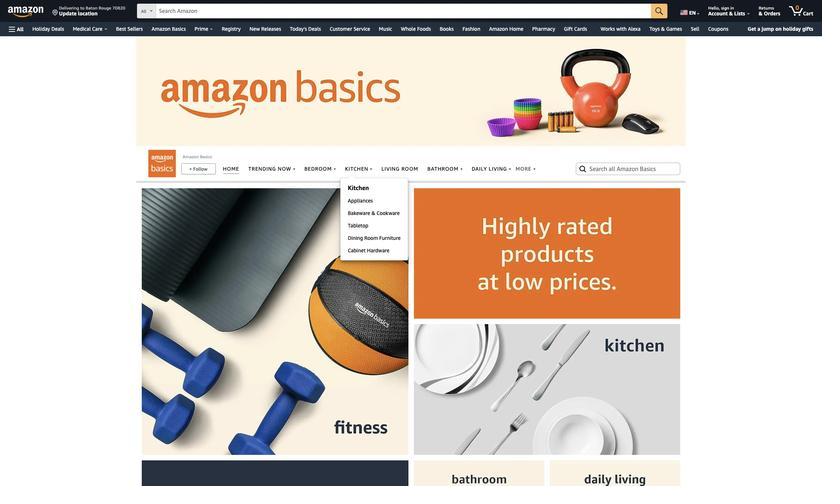 Task type: locate. For each thing, give the bounding box(es) containing it.
1 vertical spatial all
[[17, 26, 24, 32]]

amazon
[[152, 26, 171, 32], [490, 26, 509, 32], [183, 154, 199, 160]]

customer service link
[[326, 24, 375, 34]]

hello,
[[709, 5, 721, 11]]

fashion link
[[459, 24, 485, 34]]

0 horizontal spatial &
[[662, 26, 666, 32]]

search image
[[579, 165, 588, 173]]

amazon for amazon home link
[[490, 26, 509, 32]]

account
[[709, 10, 729, 17]]

amazon basics link left prime
[[147, 24, 190, 34]]

deals right holiday
[[51, 26, 64, 32]]

None submit
[[652, 4, 668, 18]]

new releases
[[250, 26, 281, 32]]

basics left prime
[[172, 26, 186, 32]]

deals right today's
[[309, 26, 321, 32]]

all inside button
[[17, 26, 24, 32]]

on
[[776, 26, 782, 32]]

amazon basics link
[[147, 24, 190, 34], [183, 154, 212, 160]]

en link
[[677, 2, 704, 20]]

best sellers
[[116, 26, 143, 32]]

service
[[354, 26, 371, 32]]

& left 'lists'
[[730, 10, 734, 17]]

amazon left home
[[490, 26, 509, 32]]

deals for today's deals
[[309, 26, 321, 32]]

best
[[116, 26, 126, 32]]

deals
[[51, 26, 64, 32], [309, 26, 321, 32]]

&
[[730, 10, 734, 17], [760, 10, 763, 17], [662, 26, 666, 32]]

0 horizontal spatial basics
[[172, 26, 186, 32]]

basics up follow
[[200, 154, 212, 160]]

basics
[[172, 26, 186, 32], [200, 154, 212, 160]]

& for toys
[[662, 26, 666, 32]]

account & lists
[[709, 10, 746, 17]]

0 vertical spatial basics
[[172, 26, 186, 32]]

amazon basics logo image
[[148, 150, 176, 178]]

0 horizontal spatial amazon
[[152, 26, 171, 32]]

care
[[92, 26, 103, 32]]

whole
[[401, 26, 416, 32]]

best sellers link
[[112, 24, 147, 34]]

update
[[59, 10, 77, 17]]

a
[[758, 26, 761, 32]]

none submit inside all search field
[[652, 4, 668, 18]]

amazon basics left prime
[[152, 26, 186, 32]]

& right toys
[[662, 26, 666, 32]]

whole foods
[[401, 26, 431, 32]]

2 deals from the left
[[309, 26, 321, 32]]

& left orders
[[760, 10, 763, 17]]

1 horizontal spatial &
[[730, 10, 734, 17]]

delivering
[[59, 5, 79, 11]]

amazon up "+"
[[183, 154, 199, 160]]

gift cards
[[565, 26, 588, 32]]

0 horizontal spatial all
[[17, 26, 24, 32]]

0 vertical spatial all
[[141, 8, 147, 14]]

amazon basics inside navigation navigation
[[152, 26, 186, 32]]

today's deals
[[290, 26, 321, 32]]

cards
[[575, 26, 588, 32]]

medical care
[[73, 26, 103, 32]]

baton
[[86, 5, 98, 11]]

1 horizontal spatial basics
[[200, 154, 212, 160]]

all up sellers
[[141, 8, 147, 14]]

1 horizontal spatial deals
[[309, 26, 321, 32]]

2 horizontal spatial amazon
[[490, 26, 509, 32]]

amazon basics
[[152, 26, 186, 32], [183, 154, 212, 160]]

All search field
[[137, 4, 668, 19]]

toys
[[650, 26, 661, 32]]

get a jump on holiday gifts
[[749, 26, 814, 32]]

coupons link
[[705, 24, 734, 34]]

gift
[[565, 26, 573, 32]]

0 vertical spatial amazon basics
[[152, 26, 186, 32]]

whole foods link
[[397, 24, 436, 34]]

all
[[141, 8, 147, 14], [17, 26, 24, 32]]

holiday
[[32, 26, 50, 32]]

returns
[[760, 5, 775, 11]]

1 deals from the left
[[51, 26, 64, 32]]

delivering to baton rouge 70820 update location
[[59, 5, 125, 17]]

0 horizontal spatial deals
[[51, 26, 64, 32]]

amazon home link
[[485, 24, 528, 34]]

2 horizontal spatial &
[[760, 10, 763, 17]]

basics inside navigation navigation
[[172, 26, 186, 32]]

toys & games link
[[646, 24, 687, 34]]

0 vertical spatial amazon basics link
[[147, 24, 190, 34]]

Search all Amazon Basics search field
[[590, 163, 669, 175]]

amazon basics up + follow 'button'
[[183, 154, 212, 160]]

& inside the returns & orders
[[760, 10, 763, 17]]

hello, sign in
[[709, 5, 735, 11]]

books
[[440, 26, 454, 32]]

holiday deals link
[[28, 24, 69, 34]]

1 horizontal spatial all
[[141, 8, 147, 14]]

customer service
[[330, 26, 371, 32]]

jump
[[762, 26, 775, 32]]

today's deals link
[[286, 24, 326, 34]]

+ follow
[[189, 166, 208, 172]]

Search Amazon text field
[[156, 4, 652, 18]]

sell
[[692, 26, 700, 32]]

games
[[667, 26, 683, 32]]

gifts
[[803, 26, 814, 32]]

+ follow button
[[182, 164, 215, 174]]

amazon right sellers
[[152, 26, 171, 32]]

all down amazon image at top left
[[17, 26, 24, 32]]

orders
[[765, 10, 781, 17]]

prime
[[195, 26, 208, 32]]

fashion
[[463, 26, 481, 32]]

1 vertical spatial basics
[[200, 154, 212, 160]]

home
[[510, 26, 524, 32]]

amazon basics link up + follow 'button'
[[183, 154, 212, 160]]

sign
[[722, 5, 730, 11]]



Task type: describe. For each thing, give the bounding box(es) containing it.
pharmacy link
[[528, 24, 560, 34]]

coupons
[[709, 26, 729, 32]]

foods
[[418, 26, 431, 32]]

alexa
[[629, 26, 641, 32]]

new releases link
[[245, 24, 286, 34]]

navigation navigation
[[0, 0, 823, 36]]

prime link
[[190, 24, 218, 34]]

medical care link
[[69, 24, 112, 34]]

pharmacy
[[533, 26, 556, 32]]

& for returns
[[760, 10, 763, 17]]

holiday
[[784, 26, 802, 32]]

deals for holiday deals
[[51, 26, 64, 32]]

1 vertical spatial amazon basics
[[183, 154, 212, 160]]

releases
[[262, 26, 281, 32]]

customer
[[330, 26, 353, 32]]

1 horizontal spatial amazon
[[183, 154, 199, 160]]

sellers
[[128, 26, 143, 32]]

in
[[731, 5, 735, 11]]

registry
[[222, 26, 241, 32]]

medical
[[73, 26, 91, 32]]

all inside search field
[[141, 8, 147, 14]]

to
[[80, 5, 85, 11]]

works
[[601, 26, 616, 32]]

registry link
[[218, 24, 245, 34]]

follow
[[193, 166, 208, 172]]

holiday deals
[[32, 26, 64, 32]]

rouge
[[99, 5, 111, 11]]

amazon for topmost amazon basics link
[[152, 26, 171, 32]]

1 vertical spatial amazon basics link
[[183, 154, 212, 160]]

0
[[796, 4, 800, 11]]

works with alexa link
[[597, 24, 646, 34]]

sell link
[[687, 24, 705, 34]]

toys & games
[[650, 26, 683, 32]]

returns & orders
[[760, 5, 781, 17]]

& for account
[[730, 10, 734, 17]]

en
[[690, 10, 697, 16]]

with
[[617, 26, 627, 32]]

amazon home
[[490, 26, 524, 32]]

works with alexa
[[601, 26, 641, 32]]

gift cards link
[[560, 24, 597, 34]]

lists
[[735, 10, 746, 17]]

music
[[379, 26, 393, 32]]

get
[[749, 26, 757, 32]]

70820
[[113, 5, 125, 11]]

all button
[[6, 22, 27, 36]]

today's
[[290, 26, 307, 32]]

+
[[189, 166, 192, 172]]

cart
[[804, 10, 814, 17]]

new
[[250, 26, 260, 32]]

location
[[78, 10, 98, 17]]

books link
[[436, 24, 459, 34]]

get a jump on holiday gifts link
[[746, 24, 817, 34]]

amazon image
[[8, 7, 44, 18]]

music link
[[375, 24, 397, 34]]



Task type: vqa. For each thing, say whether or not it's contained in the screenshot.
Foods
yes



